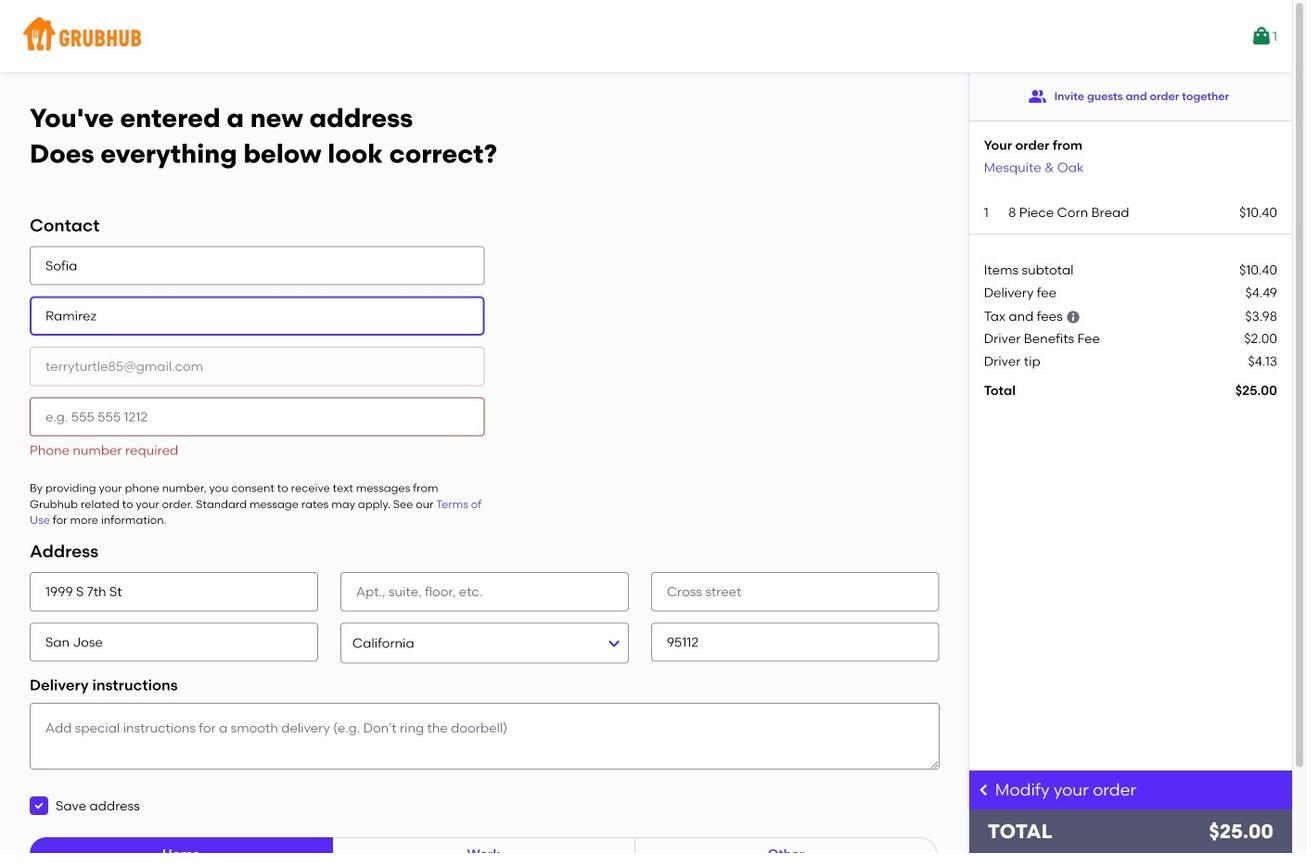 Task type: vqa. For each thing, say whether or not it's contained in the screenshot.
the City text field
yes



Task type: locate. For each thing, give the bounding box(es) containing it.
svg image
[[1066, 310, 1081, 324], [33, 800, 45, 812]]

First name text field
[[30, 246, 485, 285]]

Phone telephone field
[[30, 397, 485, 437]]

people icon image
[[1028, 87, 1047, 106]]

City text field
[[30, 623, 318, 662]]

alert
[[30, 443, 178, 458]]

svg image
[[976, 783, 991, 798]]

0 horizontal spatial svg image
[[33, 800, 45, 812]]

Address 2 text field
[[340, 572, 629, 612]]

0 vertical spatial svg image
[[1066, 310, 1081, 324]]

Zip text field
[[651, 623, 939, 662]]

Add special instructions for a smooth delivery (e.g. Don't ring the doorbell) text field
[[30, 703, 939, 770]]

Email email field
[[30, 347, 485, 386]]



Task type: describe. For each thing, give the bounding box(es) containing it.
main navigation navigation
[[0, 0, 1292, 72]]

Last name text field
[[30, 297, 485, 336]]

1 horizontal spatial svg image
[[1066, 310, 1081, 324]]

1 vertical spatial svg image
[[33, 800, 45, 812]]

Cross street text field
[[651, 572, 939, 612]]

Address 1 text field
[[30, 572, 318, 612]]



